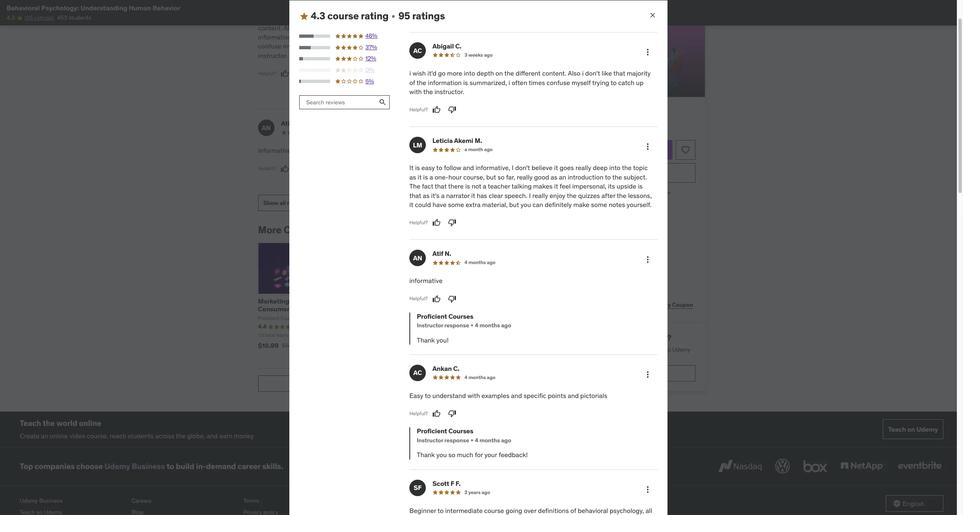 Task type: describe. For each thing, give the bounding box(es) containing it.
course up 46% button
[[328, 10, 359, 22]]

0 vertical spatial business
[[638, 370, 663, 377]]

show more
[[409, 64, 439, 71]]

teach the world online create an online video course, reach students across the globe, and earn money
[[20, 419, 254, 440]]

mark review by ankan c. as unhelpful image
[[447, 174, 455, 182]]

not for mark review by abigail c. as unhelpful image
[[415, 51, 425, 60]]

f
[[451, 480, 455, 488]]

examples for mark review by ankan c. as unhelpful icon
[[481, 147, 509, 155]]

teacher for mark review by abigail c. as unhelpful icon
[[488, 182, 511, 191]]

often for mark review by abigail c. as unhelpful image
[[342, 33, 358, 41]]

3 for 3 weeks ago
[[465, 52, 468, 58]]

marketing
[[258, 297, 289, 306]]

instructor for you
[[417, 437, 444, 445]]

to inside beginner to intermediate course going over definitions of behavioral psychology, all
[[438, 507, 444, 515]]

0 horizontal spatial atif
[[281, 119, 292, 128]]

easy for mark review by abigail c. as unhelpful image
[[421, 15, 434, 23]]

teach for the
[[20, 419, 41, 429]]

4.3 for 4.3
[[7, 14, 15, 22]]

trying for mark review by abigail c. as unhelpful image
[[304, 42, 321, 50]]

lessons, for mark review by abigail c. as unhelpful icon
[[629, 192, 652, 200]]

hours
[[276, 332, 289, 339]]

buy
[[623, 169, 634, 177]]

all levels
[[419, 332, 440, 339]]

access
[[613, 346, 631, 354]]

ago for leticia akemi m.
[[485, 147, 493, 153]]

demand
[[206, 462, 236, 472]]

the for mark review by abigail c. as unhelpful icon
[[410, 182, 421, 191]]

try udemy business link
[[576, 366, 696, 382]]

can for mark review by abigail c. as unhelpful icon
[[533, 201, 544, 209]]

proficient right by at top left
[[337, 224, 383, 237]]

scott f f.
[[433, 480, 461, 488]]

upside for mark review by abigail c. as unhelpful icon
[[617, 182, 637, 191]]

course, for mark review by abigail c. as unhelpful icon
[[464, 173, 485, 181]]

subject. for mark review by abigail c. as unhelpful image
[[465, 42, 488, 50]]

submit search image
[[379, 98, 387, 107]]

report
[[384, 380, 403, 388]]

37% button
[[299, 44, 390, 52]]

udemy right "try" at the right bottom of the page
[[618, 370, 637, 377]]

team
[[599, 346, 612, 354]]

people?
[[643, 333, 672, 343]]

teach on udemy link
[[884, 420, 944, 440]]

our
[[535, 297, 545, 306]]

show for show more
[[409, 64, 424, 71]]

netapp image
[[840, 458, 887, 476]]

preview
[[606, 82, 630, 91]]

thank for thank you!
[[417, 336, 435, 345]]

ago for ankan c.
[[487, 375, 496, 381]]

have for mark review by abigail c. as unhelpful image
[[484, 79, 498, 87]]

fact for mark review by abigail c. as unhelpful image
[[502, 42, 513, 50]]

left
[[603, 126, 611, 133]]

your inside training 5 or more people? get your team access to 25,000+ top udemy courses anytime, anywhere.
[[587, 346, 598, 354]]

additional actions for review by atif n. image
[[643, 255, 653, 265]]

and inside marketing psychology and consumer behavior proficient courses
[[327, 297, 339, 306]]

much
[[457, 451, 474, 460]]

also for mark review by abigail c. as unhelpful icon
[[568, 69, 581, 77]]

a month ago
[[465, 147, 493, 153]]

and inside teach the world online create an online video course, reach students across the globe, and earn money
[[207, 432, 218, 440]]

all inside beginner to intermediate course going over definitions of behavioral psychology, all
[[646, 507, 653, 515]]

points for mark review by ankan c. as unhelpful image
[[548, 392, 567, 400]]

and inside political science: understanding our government and politics
[[396, 313, 407, 322]]

1 horizontal spatial business
[[132, 462, 165, 472]]

over
[[524, 507, 537, 515]]

days
[[589, 126, 602, 133]]

4.7
[[455, 323, 462, 331]]

it's for mark review by abigail c. as unhelpful image
[[502, 61, 511, 69]]

mark review by abigail c. as unhelpful image
[[297, 70, 305, 78]]

sociology: understanding our society and culture link
[[455, 297, 545, 314]]

courses down mark review by ankan c. as unhelpful image
[[449, 428, 474, 436]]

makes for mark review by abigail c. as unhelpful icon
[[534, 182, 553, 191]]

ago for atif n.
[[487, 260, 496, 266]]

helpful? for bottommost mark review by atif n. as helpful image
[[410, 296, 428, 302]]

politics
[[409, 313, 431, 322]]

definitions
[[538, 507, 569, 515]]

courses inside marketing psychology and consumer behavior proficient courses
[[281, 315, 299, 322]]

it's for mark review by abigail c. as unhelpful icon
[[431, 192, 440, 200]]

deep for mark review by abigail c. as unhelpful image
[[470, 24, 485, 32]]

eventbrite image
[[897, 458, 944, 476]]

proficient inside marketing psychology and consumer behavior proficient courses
[[258, 315, 279, 322]]

helpful? for mark review by ankan c. as helpful icon
[[410, 411, 428, 417]]

video
[[69, 432, 85, 440]]

an for mark review by abigail c. as unhelpful image
[[538, 33, 545, 41]]

ac inside ankan c. ac
[[413, 124, 421, 132]]

(111)
[[495, 324, 503, 330]]

levels
[[426, 332, 440, 339]]

30-
[[601, 190, 609, 196]]

0 horizontal spatial n.
[[293, 119, 300, 128]]

now
[[636, 169, 649, 177]]

on for mark review by abigail c. as unhelpful icon
[[496, 69, 503, 77]]

453 students
[[57, 14, 91, 22]]

yourself. for mark review by abigail c. as unhelpful image
[[427, 97, 452, 106]]

government
[[356, 313, 394, 322]]

mark review by abigail c. as helpful image
[[433, 106, 441, 114]]

reviews
[[287, 199, 308, 207]]

material, for mark review by abigail c. as unhelpful image
[[409, 88, 434, 96]]

mark review by ankan c. as unhelpful image
[[448, 410, 456, 419]]

goes for mark review by abigail c. as unhelpful image
[[437, 24, 451, 32]]

1 vertical spatial mark review by atif n. as helpful image
[[433, 295, 441, 303]]

into right medium icon at the left top of page
[[313, 15, 324, 23]]

content. for mark review by abigail c. as unhelpful image
[[258, 24, 282, 32]]

volkswagen image
[[774, 458, 792, 476]]

follow for mark review by abigail c. as unhelpful icon
[[444, 164, 462, 172]]

2 vertical spatial you
[[437, 451, 447, 460]]

your inside dialog
[[485, 451, 498, 460]]

scott
[[433, 480, 450, 488]]

additional actions for review by ankan c. image
[[643, 370, 653, 380]]

report abuse
[[384, 380, 420, 388]]

political science: understanding our government and politics
[[356, 297, 431, 322]]

back
[[635, 190, 646, 196]]

3 weeks ago
[[465, 52, 493, 58]]

udemy right choose
[[105, 462, 130, 472]]

globe,
[[187, 432, 205, 440]]

1.5
[[258, 332, 264, 339]]

1 vertical spatial atif n.
[[433, 250, 452, 258]]

into up 3 weeks ago
[[486, 24, 498, 32]]

marketing psychology and consumer behavior proficient courses
[[258, 297, 339, 322]]

46%
[[366, 32, 378, 40]]

human
[[129, 4, 151, 12]]

helpful? for mark review by abigail c. as helpful image on the left top
[[410, 107, 428, 113]]

all
[[419, 332, 425, 339]]

0% button
[[299, 66, 390, 74]]

mark review by atif n. as unhelpful image
[[448, 295, 456, 303]]

close modal image
[[649, 11, 657, 19]]

1 vertical spatial udemy business link
[[20, 496, 125, 508]]

4.4
[[258, 323, 267, 331]]

teach for on
[[889, 426, 907, 434]]

there for mark review by abigail c. as unhelpful image
[[528, 42, 544, 50]]

build
[[176, 462, 195, 472]]

udemy up eventbrite image
[[917, 426, 939, 434]]

xsmall image
[[391, 13, 397, 20]]

pictorials for mark review by ankan c. as unhelpful icon
[[441, 156, 468, 164]]

4.3 course rating
[[311, 10, 389, 22]]

society
[[455, 305, 478, 314]]

Search reviews text field
[[299, 96, 376, 109]]

confuse for mark review by abigail c. as unhelpful image
[[258, 42, 282, 50]]

depth for mark review by abigail c. as unhelpful icon
[[477, 69, 494, 77]]

this
[[576, 206, 589, 214]]

money
[[234, 432, 254, 440]]

notes for mark review by abigail c. as unhelpful icon
[[609, 201, 626, 209]]

enjoy for mark review by abigail c. as unhelpful image
[[487, 70, 503, 78]]

try
[[609, 370, 617, 377]]

it for mark review by abigail c. as unhelpful icon
[[410, 164, 414, 172]]

courses left by at top left
[[284, 224, 322, 237]]

udemy business
[[20, 498, 63, 505]]

proficient down mark review by ankan c. as helpful icon
[[417, 428, 447, 436]]

up for mark review by abigail c. as unhelpful image
[[348, 42, 355, 50]]

ago for scott f f.
[[482, 490, 491, 496]]

material, for mark review by abigail c. as unhelpful icon
[[483, 201, 508, 209]]

course down 30-
[[590, 206, 611, 214]]

proficient inside sociology: understanding our society and culture proficient courses
[[455, 315, 476, 322]]

c. for abigail c.
[[456, 42, 462, 50]]

helpful? up the show all reviews
[[258, 166, 276, 172]]

after for mark review by abigail c. as unhelpful icon
[[602, 192, 616, 200]]

introduction for mark review by abigail c. as unhelpful image
[[409, 42, 444, 50]]

intermediate
[[446, 507, 483, 515]]

1 vertical spatial online
[[50, 432, 68, 440]]

buy now
[[623, 169, 649, 177]]

0 horizontal spatial mark review by atif n. as helpful image
[[281, 165, 289, 173]]

apply coupon
[[656, 301, 694, 309]]

mark review by ankan c. as helpful image
[[433, 410, 441, 419]]

for
[[475, 451, 483, 460]]

beginner
[[410, 507, 437, 515]]

(95 ratings)
[[25, 14, 54, 22]]

0 vertical spatial online
[[79, 419, 101, 429]]

course, inside teach the world online create an online video course, reach students across the globe, and earn money
[[87, 432, 108, 440]]

into left buy
[[610, 164, 621, 172]]

apply
[[656, 301, 672, 309]]

choose
[[76, 462, 103, 472]]

lectures
[[397, 332, 415, 339]]

of for mark review by abigail c. as unhelpful icon
[[410, 78, 415, 87]]

clear for mark review by abigail c. as unhelpful image
[[426, 70, 440, 78]]

(95
[[25, 14, 33, 22]]

courses left mark review by leticia akemi m. as helpful icon
[[385, 224, 423, 237]]

easy for mark review by ankan c. as helpful icon
[[410, 392, 424, 400]]

37%
[[366, 44, 377, 51]]

mark review by leticia akemi m. as helpful image
[[432, 85, 440, 94]]

specific for mark review by ankan c. as unhelpful image
[[524, 392, 547, 400]]

2 vertical spatial so
[[449, 451, 456, 460]]

specific for mark review by ankan c. as unhelpful icon
[[523, 147, 546, 155]]

additional actions for review by scott f f. image
[[643, 485, 653, 495]]

4 months ago for ankan c.
[[465, 375, 496, 381]]

behavioral
[[578, 507, 609, 515]]

also for mark review by abigail c. as unhelpful image
[[284, 24, 297, 32]]

mark review by leticia akemi m. as helpful image
[[433, 219, 441, 227]]

2 vertical spatial business
[[39, 498, 63, 505]]

and inside sociology: understanding our society and culture proficient courses
[[479, 305, 490, 314]]

by
[[324, 224, 335, 237]]

small image
[[894, 500, 902, 509]]

courses inside sociology: understanding our society and culture proficient courses
[[477, 315, 495, 322]]

information for mark review by abigail c. as helpful icon at the top left of page
[[258, 33, 292, 41]]

4.3 for 4.3 course rating
[[311, 10, 326, 22]]

one- for mark review by abigail c. as unhelpful icon
[[435, 173, 449, 181]]

skills.
[[262, 462, 283, 472]]

0 vertical spatial atif n.
[[281, 119, 300, 128]]

upside for mark review by abigail c. as unhelpful image
[[453, 61, 473, 69]]

i wish it'd go more into depth on the different content. also i don't like that majority of the information is summarized, i often times confuse myself trying to catch up with the instructor. for mark review by abigail c. as unhelpful icon
[[410, 69, 651, 96]]

show all reviews
[[264, 199, 308, 207]]

4 months ago for atif n.
[[465, 260, 496, 266]]

students inside teach the world online create an online video course, reach students across the globe, and earn money
[[128, 432, 154, 440]]

show all reviews button
[[258, 195, 313, 211]]

psychology:
[[41, 4, 79, 12]]

1 vertical spatial an
[[413, 254, 423, 262]]

ratings)
[[34, 14, 54, 22]]

reach
[[110, 432, 126, 440]]

sf
[[414, 484, 422, 493]]

0 vertical spatial an
[[262, 124, 271, 132]]

abigail
[[433, 42, 454, 50]]

0 vertical spatial udemy business link
[[105, 462, 165, 472]]

ankan for ankan c. ac
[[432, 119, 451, 128]]

career
[[238, 462, 261, 472]]

helpful? for mark review by abigail c. as helpful icon at the top left of page
[[258, 70, 276, 76]]

introduction for mark review by abigail c. as unhelpful icon
[[568, 173, 604, 181]]

it for mark review by abigail c. as unhelpful image
[[409, 15, 413, 23]]

you!
[[437, 336, 449, 345]]

careers
[[132, 498, 152, 505]]

pictorials for mark review by ankan c. as unhelpful image
[[581, 392, 608, 400]]

informative, for mark review by abigail c. as unhelpful image
[[475, 15, 510, 23]]

0 horizontal spatial students
[[69, 14, 91, 22]]

dialog containing 4.3 course rating
[[290, 1, 668, 516]]

catch for mark review by abigail c. as unhelpful icon
[[619, 78, 635, 87]]

46% button
[[299, 32, 390, 40]]

behavior for consumer
[[291, 305, 318, 314]]

proficient up levels
[[417, 313, 447, 321]]



Task type: locate. For each thing, give the bounding box(es) containing it.
nasdaq image
[[717, 458, 764, 476]]

0 vertical spatial it is easy to follow and informative, i don't believe it goes really deep into the topic as it is a one-hour course, but so far, really good as an introduction to the subject. the fact that there is not a teacher talking makes it feel impersonal, its upside is that as it's a narrator it has clear speech. i really enjoy the quizzes after the lessons, it could have some extra material, but you can definitely make some notes yourself.
[[409, 15, 545, 106]]

have for mark review by abigail c. as unhelpful icon
[[433, 201, 447, 209]]

information
[[258, 33, 292, 41], [428, 78, 462, 87]]

can for mark review by abigail c. as unhelpful image
[[459, 88, 470, 96]]

helpful? left mark review by abigail c. as helpful icon at the top left of page
[[258, 70, 276, 76]]

total
[[265, 332, 275, 339]]

far, for mark review by abigail c. as unhelpful image
[[485, 33, 495, 41]]

mark review by leticia akemi m. as unhelpful image
[[447, 85, 455, 94], [448, 219, 456, 227]]

your up courses on the right of the page
[[587, 346, 598, 354]]

earn
[[219, 432, 233, 440]]

ankan for ankan c.
[[433, 365, 452, 373]]

course down additional actions for review by abigail c. image
[[645, 82, 666, 91]]

go inside dialog
[[438, 69, 446, 77]]

i
[[511, 15, 513, 23], [467, 70, 468, 78], [512, 164, 514, 172], [529, 192, 531, 200]]

1 vertical spatial majority
[[627, 69, 651, 77]]

1 horizontal spatial good
[[535, 173, 550, 181]]

1 vertical spatial have
[[433, 201, 447, 209]]

examples inside easy to understand with examples and specific points and pictorials
[[481, 147, 509, 155]]

feel left 30-
[[560, 182, 571, 191]]

narrator for mark review by abigail c. as unhelpful image
[[518, 61, 541, 69]]

proficient down society
[[455, 315, 476, 322]]

helpful? left mark review by leticia akemi m. as helpful image
[[409, 86, 427, 92]]

an inside teach the world online create an online video course, reach students across the globe, and earn money
[[41, 432, 48, 440]]

understand down leticia
[[432, 147, 465, 155]]

0 vertical spatial wish
[[261, 15, 275, 23]]

easy for mark review by abigail c. as unhelpful icon
[[422, 164, 435, 172]]

1 vertical spatial course,
[[464, 173, 485, 181]]

terms
[[244, 498, 259, 505]]

depth down 3 weeks ago
[[477, 69, 494, 77]]

thank
[[417, 336, 435, 345], [417, 451, 435, 460]]

0 vertical spatial could
[[466, 79, 482, 87]]

understanding inside political science: understanding our government and politics
[[356, 305, 402, 314]]

informative, up 3 weeks ago
[[475, 15, 510, 23]]

notes up ankan c. ac
[[409, 97, 425, 106]]

deep for mark review by abigail c. as unhelpful icon
[[593, 164, 608, 172]]

topic for mark review by abigail c. as unhelpful image
[[510, 24, 525, 32]]

up down 46% button
[[348, 42, 355, 50]]

more courses by proficient courses
[[258, 224, 423, 237]]

talking inside dialog
[[512, 182, 532, 191]]

0 vertical spatial feel
[[503, 51, 514, 60]]

impersonal, for mark review by abigail c. as unhelpful icon
[[573, 182, 607, 191]]

the
[[489, 42, 500, 50], [410, 182, 421, 191]]

1 vertical spatial speech.
[[505, 192, 528, 200]]

world
[[56, 419, 77, 429]]

follow up mark review by ankan c. as unhelpful icon
[[444, 164, 462, 172]]

mark review by leticia akemi m. as unhelpful image for mark review by leticia akemi m. as helpful icon
[[448, 219, 456, 227]]

thank left you!
[[417, 336, 435, 345]]

1 vertical spatial it is easy to follow and informative, i don't believe it goes really deep into the topic as it is a one-hour course, but so far, really good as an introduction to the subject. the fact that there is not a teacher talking makes it feel impersonal, its upside is that as it's a narrator it has clear speech. i really enjoy the quizzes after the lessons, it could have some extra material, but you can definitely make some notes yourself.
[[410, 164, 652, 209]]

hour for mark review by abigail c. as unhelpful image
[[428, 33, 441, 41]]

1 response from the top
[[445, 322, 469, 329]]

up right preview
[[637, 78, 644, 87]]

111 reviews element
[[495, 324, 503, 331]]

ago
[[484, 52, 493, 58], [485, 147, 493, 153], [487, 260, 496, 266], [502, 322, 512, 329], [487, 375, 496, 381], [502, 437, 512, 445], [482, 490, 491, 496]]

udemy
[[673, 346, 691, 354], [618, 370, 637, 377], [917, 426, 939, 434], [105, 462, 130, 472], [20, 498, 38, 505]]

instructor. for mark review by abigail c. as helpful image on the left top
[[435, 88, 465, 96]]

mark review by leticia akemi m. as unhelpful image right mark review by leticia akemi m. as helpful image
[[447, 85, 455, 94]]

speech. for mark review by abigail c. as unhelpful icon
[[505, 192, 528, 200]]

like
[[318, 24, 328, 32], [602, 69, 612, 77]]

instructor for you!
[[417, 322, 444, 329]]

courses
[[576, 354, 596, 362]]

like for mark review by abigail c. as unhelpful icon
[[602, 69, 612, 77]]

0 horizontal spatial majority
[[343, 24, 367, 32]]

ratings
[[413, 10, 445, 22]]

courses up (111) at the right bottom of the page
[[477, 315, 495, 322]]

1 vertical spatial pictorials
[[581, 392, 608, 400]]

good for mark review by abigail c. as unhelpful icon
[[535, 173, 550, 181]]

but
[[465, 33, 475, 41], [436, 88, 446, 96], [487, 173, 496, 181], [510, 201, 519, 209]]

behavior right consumer
[[291, 305, 318, 314]]

easy to understand with examples and specific points and pictorials
[[409, 147, 546, 164], [410, 392, 608, 400]]

0 vertical spatial n.
[[293, 119, 300, 128]]

not down month
[[472, 182, 482, 191]]

95 ratings
[[399, 10, 445, 22]]

careers link
[[132, 496, 237, 508]]

1 horizontal spatial subject.
[[624, 173, 647, 181]]

students down behavioral psychology: understanding human behavior
[[69, 14, 91, 22]]

• for you
[[471, 437, 474, 445]]

online down world
[[50, 432, 68, 440]]

an inside dialog
[[559, 173, 567, 181]]

after for mark review by abigail c. as unhelpful image
[[409, 79, 423, 87]]

0 vertical spatial teacher
[[431, 51, 454, 60]]

confuse
[[258, 42, 282, 50], [547, 78, 571, 87]]

instructor down mark review by ankan c. as helpful icon
[[417, 437, 444, 445]]

subject. for mark review by abigail c. as unhelpful icon
[[624, 173, 647, 181]]

2 vertical spatial of
[[571, 507, 577, 515]]

pictorials up mark review by ankan c. as unhelpful icon
[[441, 156, 468, 164]]

response down society
[[445, 322, 469, 329]]

summarized, down 3 weeks ago
[[470, 78, 507, 87]]

1 vertical spatial it
[[410, 164, 414, 172]]

on for mark review by abigail c. as unhelpful image
[[344, 15, 352, 23]]

going
[[506, 507, 523, 515]]

teacher for mark review by abigail c. as unhelpful image
[[431, 51, 454, 60]]

1 vertical spatial trying
[[593, 78, 610, 87]]

1 vertical spatial enjoy
[[550, 192, 566, 200]]

definitely left this in the right top of the page
[[545, 201, 572, 209]]

topic
[[510, 24, 525, 32], [634, 164, 648, 172]]

course inside button
[[645, 82, 666, 91]]

business down anywhere.
[[638, 370, 663, 377]]

mark review by abigail c. as helpful image
[[281, 70, 289, 78]]

catch
[[330, 42, 346, 50], [619, 78, 635, 87]]

into
[[313, 15, 324, 23], [486, 24, 498, 32], [464, 69, 476, 77], [610, 164, 621, 172]]

it'd for mark review by abigail c. as helpful image on the left top
[[428, 69, 437, 77]]

0 vertical spatial can
[[459, 88, 470, 96]]

2 horizontal spatial business
[[638, 370, 663, 377]]

your
[[587, 346, 598, 354], [485, 451, 498, 460]]

1 horizontal spatial also
[[568, 69, 581, 77]]

0 vertical spatial points
[[409, 156, 427, 164]]

0 horizontal spatial fact
[[422, 182, 434, 191]]

course, for mark review by abigail c. as unhelpful image
[[442, 33, 464, 41]]

1 horizontal spatial catch
[[619, 78, 635, 87]]

1 vertical spatial introduction
[[568, 173, 604, 181]]

top companies choose udemy business to build in-demand career skills.
[[20, 462, 283, 472]]

mark review by atif n. as helpful image left the mark review by atif n. as unhelpful image
[[433, 295, 441, 303]]

like up preview
[[602, 69, 612, 77]]

ankan down mark review by abigail c. as helpful image on the left top
[[432, 119, 451, 128]]

2 years ago
[[465, 490, 491, 496]]

2 proficient courses instructor response • 4 months ago from the top
[[417, 428, 512, 445]]

one- down the 95 ratings
[[414, 33, 428, 41]]

our
[[403, 305, 415, 314]]

0 vertical spatial impersonal,
[[409, 61, 443, 69]]

myself up mark review by abigail c. as helpful icon at the top left of page
[[283, 42, 302, 50]]

with inside easy to understand with examples and specific points and pictorials
[[467, 147, 479, 155]]

yourself. down back
[[627, 201, 652, 209]]

after up this course includes:
[[602, 192, 616, 200]]

coupon
[[673, 301, 694, 309]]

behavior right human
[[153, 4, 180, 12]]

response for you
[[445, 437, 469, 445]]

teach
[[20, 419, 41, 429], [889, 426, 907, 434]]

feel inside dialog
[[560, 182, 571, 191]]

price!
[[630, 126, 645, 133]]

12% button
[[299, 55, 390, 63]]

it right xsmall image
[[409, 15, 413, 23]]

you
[[447, 88, 458, 96], [521, 201, 532, 209], [437, 451, 447, 460]]

0 horizontal spatial hour
[[428, 33, 441, 41]]

ac up abuse
[[414, 369, 422, 377]]

psychology
[[291, 297, 326, 306]]

0 vertical spatial times
[[359, 33, 375, 41]]

1 horizontal spatial extra
[[517, 79, 532, 87]]

show inside show more button
[[409, 64, 424, 71]]

feel for mark review by abigail c. as unhelpful icon
[[560, 182, 571, 191]]

0 vertical spatial upside
[[453, 61, 473, 69]]

the
[[353, 15, 363, 23], [376, 24, 385, 32], [499, 24, 509, 32], [371, 42, 380, 50], [453, 42, 463, 50], [505, 69, 514, 77], [504, 70, 514, 78], [417, 78, 427, 87], [424, 79, 434, 87], [424, 88, 433, 96], [622, 164, 632, 172], [613, 173, 623, 181], [567, 192, 577, 200], [617, 192, 627, 200], [43, 419, 55, 429], [176, 432, 186, 440]]

believe for mark review by abigail c. as unhelpful image
[[409, 24, 430, 32]]

notes
[[409, 97, 425, 106], [609, 201, 626, 209]]

its down "abigail c."
[[444, 61, 452, 69]]

preview this course
[[606, 82, 666, 91]]

behavior inside marketing psychology and consumer behavior proficient courses
[[291, 305, 318, 314]]

understand
[[432, 147, 465, 155], [433, 392, 466, 400]]

majority up preview this course
[[627, 69, 651, 77]]

follow for mark review by abigail c. as unhelpful image
[[443, 15, 461, 23]]

dialog
[[290, 1, 668, 516]]

introduction up 30-
[[568, 173, 604, 181]]

0 vertical spatial c.
[[456, 42, 462, 50]]

it'd up mark review by leticia akemi m. as helpful image
[[428, 69, 437, 77]]

2 • from the top
[[471, 437, 474, 445]]

ago for abigail c.
[[484, 52, 493, 58]]

0%
[[366, 66, 375, 74]]

its
[[444, 61, 452, 69], [608, 182, 616, 191]]

talking for mark review by abigail c. as unhelpful icon
[[512, 182, 532, 191]]

one- for mark review by abigail c. as unhelpful image
[[414, 33, 428, 41]]

1 horizontal spatial the
[[489, 42, 500, 50]]

0 vertical spatial the
[[489, 42, 500, 50]]

points inside dialog
[[548, 392, 567, 400]]

psychology,
[[610, 507, 645, 515]]

0 vertical spatial specific
[[523, 147, 546, 155]]

pictorials
[[441, 156, 468, 164], [581, 392, 608, 400]]

majority down 4.3 course rating
[[343, 24, 367, 32]]

speech. inside dialog
[[505, 192, 528, 200]]

behavior
[[153, 4, 180, 12], [291, 305, 318, 314]]

1 horizontal spatial times
[[529, 78, 546, 87]]

subject. up 30-day money-back guarantee
[[624, 173, 647, 181]]

lessons, up includes:
[[629, 192, 652, 200]]

0 vertical spatial talking
[[455, 51, 475, 60]]

notes down day on the right of page
[[609, 201, 626, 209]]

feel
[[503, 51, 514, 60], [560, 182, 571, 191]]

0 vertical spatial its
[[444, 61, 452, 69]]

3 right alarm "icon"
[[584, 126, 587, 133]]

1 vertical spatial depth
[[477, 69, 494, 77]]

0 horizontal spatial i wish it'd go more into depth on the different content. also i don't like that majority of the information is summarized, i often times confuse myself trying to catch up with the instructor.
[[258, 15, 389, 60]]

times for mark review by abigail c. as unhelpful image
[[359, 33, 375, 41]]

introduction up show more
[[409, 42, 444, 50]]

easy
[[409, 147, 423, 155], [410, 392, 424, 400]]

this right preview
[[632, 82, 643, 91]]

extra
[[517, 79, 532, 87], [466, 201, 481, 209]]

hour right mark review by ankan c. as helpful image
[[449, 173, 462, 181]]

leticia akemi m.
[[433, 137, 483, 145]]

mark review by leticia akemi m. as unhelpful image for mark review by leticia akemi m. as helpful image
[[447, 85, 455, 94]]

• up thank you so much for your feedback!
[[471, 437, 474, 445]]

day
[[609, 190, 617, 196]]

business down across
[[132, 462, 165, 472]]

all inside button
[[280, 199, 286, 207]]

1 vertical spatial believe
[[532, 164, 553, 172]]

ankan c. ac
[[413, 119, 459, 132]]

definitely for mark review by abigail c. as unhelpful icon
[[545, 201, 572, 209]]

alarm image
[[576, 126, 582, 133]]

2 instructor from the top
[[417, 437, 444, 445]]

course inside beginner to intermediate course going over definitions of behavioral psychology, all
[[485, 507, 505, 515]]

1 horizontal spatial i wish it'd go more into depth on the different content. also i don't like that majority of the information is summarized, i often times confuse myself trying to catch up with the instructor.
[[410, 69, 651, 96]]

0 horizontal spatial go
[[287, 15, 294, 23]]

has inside dialog
[[477, 192, 488, 200]]

students right reach on the left
[[128, 432, 154, 440]]

understand inside easy to understand with examples and specific points and pictorials
[[432, 147, 465, 155]]

0 vertical spatial up
[[348, 42, 355, 50]]

0 horizontal spatial quizzes
[[516, 70, 538, 78]]

good inside dialog
[[535, 173, 550, 181]]

have down 3 weeks ago
[[484, 79, 498, 87]]

after down show more button
[[409, 79, 423, 87]]

0 horizontal spatial also
[[284, 24, 297, 32]]

mark review by atif n. as helpful image
[[281, 165, 289, 173], [433, 295, 441, 303]]

summarized, down medium icon at the left top of page
[[300, 33, 337, 41]]

2 4 months ago from the top
[[465, 375, 496, 381]]

1 instructor from the top
[[417, 322, 444, 329]]

0 horizontal spatial teach
[[20, 419, 41, 429]]

upside down buy
[[617, 182, 637, 191]]

far,
[[485, 33, 495, 41], [507, 173, 516, 181]]

thank up "scott"
[[417, 451, 435, 460]]

have inside dialog
[[433, 201, 447, 209]]

report abuse button
[[258, 376, 546, 392]]

helpful? left mark review by leticia akemi m. as helpful icon
[[410, 220, 428, 226]]

enjoy for mark review by abigail c. as unhelpful icon
[[550, 192, 566, 200]]

12%
[[366, 55, 376, 62]]

examples for mark review by ankan c. as unhelpful image
[[482, 392, 510, 400]]

there inside dialog
[[449, 182, 464, 191]]

show inside show all reviews button
[[264, 199, 279, 207]]

specific inside easy to understand with examples and specific points and pictorials
[[523, 147, 546, 155]]

1 vertical spatial impersonal,
[[573, 182, 607, 191]]

go for mark review by abigail c. as helpful image on the left top
[[438, 69, 446, 77]]

subject.
[[465, 42, 488, 50], [624, 173, 647, 181]]

1 thank from the top
[[417, 336, 435, 345]]

definitely inside dialog
[[545, 201, 572, 209]]

makes for mark review by abigail c. as unhelpful image
[[477, 51, 496, 60]]

0 horizontal spatial 3
[[465, 52, 468, 58]]

1 vertical spatial topic
[[634, 164, 648, 172]]

understanding inside sociology: understanding our society and culture proficient courses
[[488, 297, 534, 306]]

science:
[[383, 297, 409, 306]]

easy inside easy to understand with examples and specific points and pictorials
[[409, 147, 423, 155]]

1 vertical spatial of
[[410, 78, 415, 87]]

more inside button
[[425, 64, 439, 71]]

wishlist image
[[681, 145, 691, 155]]

training
[[576, 333, 605, 343]]

depth
[[325, 15, 343, 23], [477, 69, 494, 77]]

narrator inside dialog
[[447, 192, 470, 200]]

box image
[[802, 458, 830, 476]]

like for mark review by abigail c. as unhelpful image
[[318, 24, 328, 32]]

has
[[414, 70, 425, 78], [477, 192, 488, 200]]

0 vertical spatial instructor.
[[258, 51, 288, 60]]

times inside dialog
[[529, 78, 546, 87]]

0 horizontal spatial notes
[[409, 97, 425, 106]]

ankan down you!
[[433, 365, 452, 373]]

definitely for mark review by abigail c. as unhelpful image
[[471, 88, 498, 96]]

yourself. for mark review by abigail c. as unhelpful icon
[[627, 201, 652, 209]]

0 horizontal spatial make
[[500, 88, 516, 96]]

1 vertical spatial business
[[132, 462, 165, 472]]

catch for mark review by abigail c. as unhelpful image
[[330, 42, 346, 50]]

1 horizontal spatial enjoy
[[550, 192, 566, 200]]

on
[[344, 15, 352, 23], [496, 69, 503, 77], [908, 426, 916, 434]]

informative for mark review by abigail c. as helpful icon at the top left of page
[[258, 147, 291, 155]]

ac up lm
[[413, 124, 421, 132]]

hour up the abigail at the left
[[428, 33, 441, 41]]

2 vertical spatial ac
[[414, 369, 422, 377]]

there
[[528, 42, 544, 50], [449, 182, 464, 191]]

udemy right top at the bottom
[[673, 346, 691, 354]]

1 horizontal spatial students
[[128, 432, 154, 440]]

1 vertical spatial atif
[[433, 250, 444, 258]]

specific
[[523, 147, 546, 155], [524, 392, 547, 400]]

terms link
[[244, 496, 349, 508]]

points inside easy to understand with examples and specific points and pictorials
[[409, 156, 427, 164]]

0 horizontal spatial talking
[[455, 51, 475, 60]]

453
[[57, 14, 67, 22]]

definitely down 3 weeks ago
[[471, 88, 498, 96]]

instructor. for mark review by abigail c. as helpful icon at the top left of page
[[258, 51, 288, 60]]

1 horizontal spatial so
[[477, 33, 484, 41]]

30-day money-back guarantee
[[601, 190, 671, 196]]

speech. for mark review by abigail c. as unhelpful image
[[442, 70, 465, 78]]

myself for mark review by abigail c. as unhelpful icon
[[572, 78, 591, 87]]

courses up 4.7 at the left of the page
[[449, 313, 474, 321]]

it'd left medium icon at the left top of page
[[276, 15, 285, 23]]

0 vertical spatial all
[[280, 199, 286, 207]]

quizzes for mark review by abigail c. as unhelpful image
[[516, 70, 538, 78]]

2 response from the top
[[445, 437, 469, 445]]

1 horizontal spatial there
[[528, 42, 544, 50]]

across
[[155, 432, 174, 440]]

0 horizontal spatial this
[[619, 126, 629, 133]]

believe for mark review by abigail c. as unhelpful icon
[[532, 164, 553, 172]]

0 vertical spatial it's
[[502, 61, 511, 69]]

additional actions for review by leticia akemi m. image
[[643, 142, 653, 152]]

feel right 3 weeks ago
[[503, 51, 514, 60]]

c. inside ankan c. ac
[[453, 119, 459, 128]]

its left money-
[[608, 182, 616, 191]]

often
[[342, 33, 358, 41], [512, 78, 528, 87]]

different for mark review by abigail c. as unhelpful image
[[364, 15, 389, 23]]

into down weeks
[[464, 69, 476, 77]]

1 horizontal spatial its
[[608, 182, 616, 191]]

i wish it'd go more into depth on the different content. also i don't like that majority of the information is summarized, i often times confuse myself trying to catch up with the instructor. for mark review by abigail c. as unhelpful image
[[258, 15, 389, 60]]

pictorials inside easy to understand with examples and specific points and pictorials
[[441, 156, 468, 164]]

1 vertical spatial points
[[548, 392, 567, 400]]

0 horizontal spatial not
[[415, 51, 425, 60]]

ac for abigail
[[414, 46, 422, 55]]

0 horizontal spatial can
[[459, 88, 470, 96]]

behavioral
[[7, 4, 40, 12]]

mark review by ankan c. as helpful image
[[432, 174, 440, 182]]

it inside dialog
[[410, 164, 414, 172]]

1 horizontal spatial wish
[[413, 69, 426, 77]]

so for mark review by abigail c. as unhelpful image
[[477, 33, 484, 41]]

1 horizontal spatial could
[[466, 79, 482, 87]]

more inside training 5 or more people? get your team access to 25,000+ top udemy courses anytime, anywhere.
[[622, 333, 641, 343]]

1 vertical spatial often
[[512, 78, 528, 87]]

of up 46%
[[368, 24, 374, 32]]

good for mark review by abigail c. as unhelpful image
[[513, 33, 528, 41]]

4.3 right medium icon at the left top of page
[[311, 10, 326, 22]]

1 vertical spatial •
[[471, 437, 474, 445]]

proficient courses instructor response • 4 months ago for you!
[[417, 313, 512, 329]]

course, inside dialog
[[464, 173, 485, 181]]

2 horizontal spatial on
[[908, 426, 916, 434]]

5% button
[[299, 78, 390, 86]]

impersonal,
[[409, 61, 443, 69], [573, 182, 607, 191]]

0 vertical spatial pictorials
[[441, 156, 468, 164]]

teach inside teach the world online create an online video course, reach students across the globe, and earn money
[[20, 419, 41, 429]]

response for you!
[[445, 322, 469, 329]]

1 vertical spatial fact
[[422, 182, 434, 191]]

to inside easy to understand with examples and specific points and pictorials
[[424, 147, 430, 155]]

summarized, for mark review by abigail c. as unhelpful image
[[300, 33, 337, 41]]

beginner to intermediate course going over definitions of behavioral psychology, all
[[410, 507, 654, 516]]

course, up "abigail c."
[[442, 33, 464, 41]]

helpful?
[[258, 70, 276, 76], [409, 86, 427, 92], [410, 107, 428, 113], [258, 166, 276, 172], [409, 175, 427, 181], [410, 220, 428, 226], [410, 296, 428, 302], [410, 411, 428, 417]]

quizzes
[[516, 70, 538, 78], [579, 192, 600, 200]]

medium image
[[299, 11, 309, 21]]

ankan inside ankan c. ac
[[432, 119, 451, 128]]

it'd
[[276, 15, 285, 23], [428, 69, 437, 77]]

4.3 down the behavioral
[[7, 14, 15, 22]]

there for mark review by abigail c. as unhelpful icon
[[449, 182, 464, 191]]

it'd for mark review by abigail c. as helpful icon at the top left of page
[[276, 15, 285, 23]]

understand up mark review by ankan c. as unhelpful image
[[433, 392, 466, 400]]

one- down leticia
[[435, 173, 449, 181]]

extra for mark review by ankan c. as unhelpful icon
[[517, 79, 532, 87]]

different for mark review by abigail c. as unhelpful icon
[[516, 69, 541, 77]]

1 • from the top
[[471, 322, 474, 329]]

introduction
[[409, 42, 444, 50], [568, 173, 604, 181]]

guarantee
[[648, 190, 671, 196]]

0 vertical spatial speech.
[[442, 70, 465, 78]]

confuse for mark review by abigail c. as unhelpful icon
[[547, 78, 571, 87]]

0 horizontal spatial 4.3
[[7, 14, 15, 22]]

lessons, up mark review by abigail c. as unhelpful icon
[[435, 79, 459, 87]]

2 thank from the top
[[417, 451, 435, 460]]

it down lm
[[410, 164, 414, 172]]

its for mark review by abigail c. as unhelpful icon
[[608, 182, 616, 191]]

0 vertical spatial 4 months ago
[[465, 260, 496, 266]]

more
[[258, 224, 282, 237]]

0 vertical spatial definitely
[[471, 88, 498, 96]]

1 4 months ago from the top
[[465, 260, 496, 266]]

1 horizontal spatial an
[[413, 254, 423, 262]]

deep up weeks
[[470, 24, 485, 32]]

instructor up all levels
[[417, 322, 444, 329]]

udemy inside training 5 or more people? get your team access to 25,000+ top udemy courses anytime, anywhere.
[[673, 346, 691, 354]]

1 horizontal spatial fact
[[502, 42, 513, 50]]

get
[[576, 346, 585, 354]]

$10.99
[[258, 342, 279, 350]]

0 horizontal spatial teacher
[[431, 51, 454, 60]]

response up much
[[445, 437, 469, 445]]

this inside button
[[632, 82, 643, 91]]

1 vertical spatial 3
[[584, 126, 587, 133]]

0 horizontal spatial of
[[368, 24, 374, 32]]

it is easy to follow and informative, i don't believe it goes really deep into the topic as it is a one-hour course, but so far, really good as an introduction to the subject. the fact that there is not a teacher talking makes it feel impersonal, its upside is that as it's a narrator it has clear speech. i really enjoy the quizzes after the lessons, it could have some extra material, but you can definitely make some notes yourself. for mark review by abigail c. as unhelpful image
[[409, 15, 545, 106]]

0 vertical spatial response
[[445, 322, 469, 329]]

to inside training 5 or more people? get your team access to 25,000+ top udemy courses anytime, anywhere.
[[632, 346, 638, 354]]

0 horizontal spatial could
[[415, 201, 431, 209]]

additional actions for review by abigail c. image
[[643, 47, 653, 57]]

helpful? up our at the left of the page
[[410, 296, 428, 302]]

1 horizontal spatial of
[[410, 78, 415, 87]]

an for mark review by abigail c. as unhelpful icon
[[559, 173, 567, 181]]

instructor. up mark review by abigail c. as unhelpful icon
[[435, 88, 465, 96]]

0 vertical spatial far,
[[485, 33, 495, 41]]

3 for 3 days left at this price!
[[584, 126, 587, 133]]

the for mark review by abigail c. as unhelpful image
[[489, 42, 500, 50]]

easy to understand with examples and specific points and pictorials for mark review by ankan c. as unhelpful icon
[[409, 147, 546, 164]]

easy down abuse
[[410, 392, 424, 400]]

course left 'going' at the right bottom of page
[[485, 507, 505, 515]]

1 vertical spatial material,
[[483, 201, 508, 209]]

understanding for our
[[356, 305, 402, 314]]

wish for mark review by abigail c. as helpful icon at the top left of page
[[261, 15, 275, 23]]

1 vertical spatial easy
[[410, 392, 424, 400]]

of down show more button
[[410, 78, 415, 87]]

points
[[409, 156, 427, 164], [548, 392, 567, 400]]

definitely
[[471, 88, 498, 96], [545, 201, 572, 209]]

proficient courses instructor response • 4 months ago up much
[[417, 428, 512, 445]]

goes for mark review by abigail c. as unhelpful icon
[[560, 164, 574, 172]]

0 horizontal spatial introduction
[[409, 42, 444, 50]]

often for mark review by abigail c. as unhelpful icon
[[512, 78, 528, 87]]

1 vertical spatial follow
[[444, 164, 462, 172]]

4 months ago
[[465, 260, 496, 266], [465, 375, 496, 381]]

of inside beginner to intermediate course going over definitions of behavioral psychology, all
[[571, 507, 577, 515]]

n. inside dialog
[[445, 250, 452, 258]]

1 proficient courses instructor response • 4 months ago from the top
[[417, 313, 512, 329]]

you for mark review by abigail c. as unhelpful icon
[[521, 201, 532, 209]]

mark review by abigail c. as unhelpful image
[[448, 106, 456, 114]]

depth up 46% button
[[325, 15, 343, 23]]

helpful? left mark review by abigail c. as helpful image on the left top
[[410, 107, 428, 113]]

0 horizontal spatial points
[[409, 156, 427, 164]]

helpful? for mark review by leticia akemi m. as helpful icon
[[410, 220, 428, 226]]

narrator for mark review by abigail c. as unhelpful icon
[[447, 192, 470, 200]]

udemy down top
[[20, 498, 38, 505]]

top
[[20, 462, 33, 472]]

makes
[[477, 51, 496, 60], [534, 182, 553, 191]]

all left the reviews in the left of the page
[[280, 199, 286, 207]]

trying for mark review by abigail c. as unhelpful icon
[[593, 78, 610, 87]]

0 horizontal spatial material,
[[409, 88, 434, 96]]

0 horizontal spatial informative
[[258, 147, 291, 155]]

3 days left at this price!
[[584, 126, 645, 133]]

notes for mark review by abigail c. as unhelpful image
[[409, 97, 425, 106]]

trying inside dialog
[[593, 78, 610, 87]]

this right at
[[619, 126, 629, 133]]

3 left weeks
[[465, 52, 468, 58]]

extra for mark review by ankan c. as unhelpful image
[[466, 201, 481, 209]]

0 vertical spatial extra
[[517, 79, 532, 87]]

helpful? left mark review by ankan c. as helpful image
[[409, 175, 427, 181]]

instructor. inside dialog
[[435, 88, 465, 96]]

clear
[[426, 70, 440, 78], [489, 192, 503, 200]]



Task type: vqa. For each thing, say whether or not it's contained in the screenshot.
English on the right
yes



